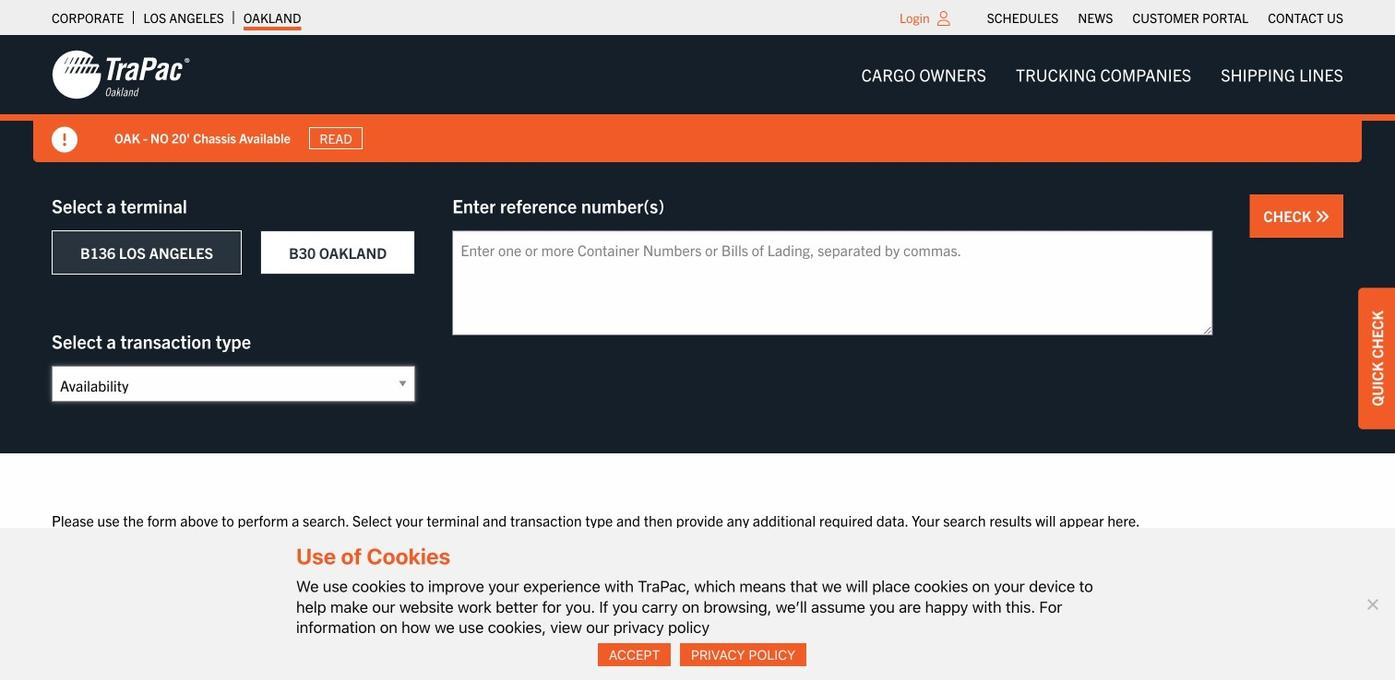 Task type: locate. For each thing, give the bounding box(es) containing it.
1 vertical spatial solid image
[[1315, 209, 1330, 224]]

1 vertical spatial menu bar
[[847, 56, 1358, 93]]

banner
[[0, 35, 1395, 162]]

menu bar up 'trucking companies' menu item
[[977, 5, 1353, 30]]

footer
[[0, 603, 1395, 681]]

news menu item
[[1078, 5, 1113, 30]]

solid image
[[52, 127, 78, 153], [1315, 209, 1330, 224]]

menu bar
[[977, 5, 1353, 30], [847, 56, 1358, 93]]

Enter one or more Container Numbers or Bills of Lading, separated by commas. text field
[[452, 231, 1213, 336]]

shipping lines menu item
[[1206, 56, 1358, 93]]

0 horizontal spatial menu item
[[1133, 5, 1249, 30]]

1 horizontal spatial solid image
[[1315, 209, 1330, 224]]

menu item
[[1133, 5, 1249, 30], [1268, 5, 1343, 30]]

1 horizontal spatial menu item
[[1268, 5, 1343, 30]]

0 vertical spatial solid image
[[52, 127, 78, 153]]

menu bar down news menu item
[[847, 56, 1358, 93]]

1 menu item from the left
[[1133, 5, 1249, 30]]



Task type: describe. For each thing, give the bounding box(es) containing it.
oakland image
[[52, 49, 190, 101]]

light image
[[937, 11, 950, 26]]

0 horizontal spatial solid image
[[52, 127, 78, 153]]

trucking companies menu item
[[1001, 56, 1206, 93]]

2 menu item from the left
[[1268, 5, 1343, 30]]

schedules menu item
[[987, 5, 1059, 30]]

cargo owners menu item
[[847, 56, 1001, 93]]

0 vertical spatial menu bar
[[977, 5, 1353, 30]]



Task type: vqa. For each thing, say whether or not it's contained in the screenshot.
2811 at the bottom right of page
no



